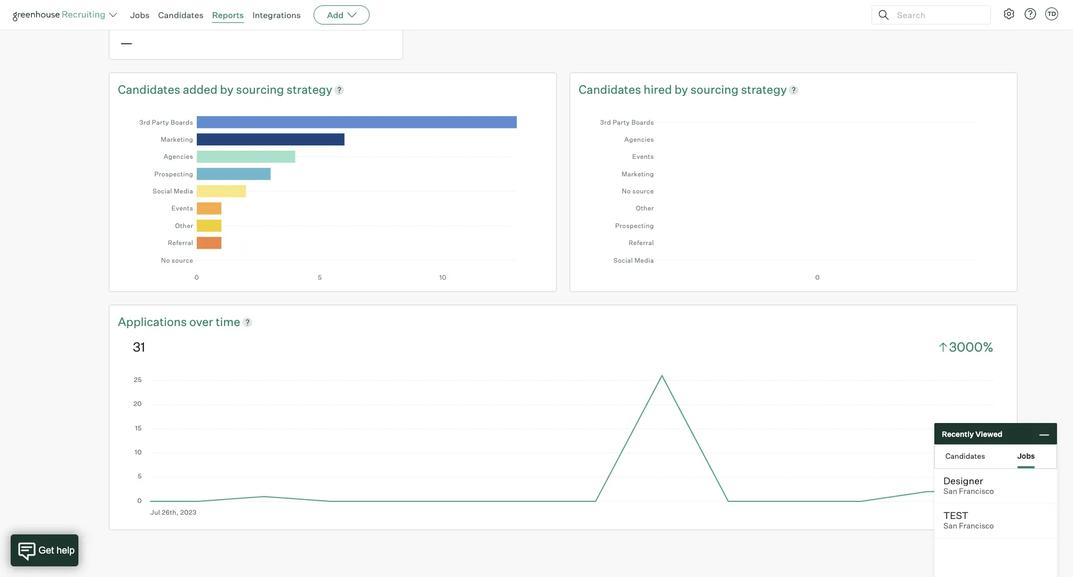 Task type: vqa. For each thing, say whether or not it's contained in the screenshot.
CALENDLY'S
no



Task type: describe. For each thing, give the bounding box(es) containing it.
added link
[[183, 81, 220, 98]]

to
[[193, 11, 204, 26]]

viewed
[[976, 430, 1003, 439]]

strategy link for candidates added by sourcing
[[287, 81, 332, 98]]

francisco for designer
[[959, 487, 994, 497]]

designer san francisco
[[944, 475, 994, 497]]

source link
[[207, 11, 244, 27]]

average time to
[[118, 11, 207, 26]]

xychart image for candidates added by sourcing
[[133, 108, 533, 281]]

by for hired
[[675, 82, 688, 96]]

sourcing for candidates added by sourcing
[[236, 82, 284, 96]]

added
[[183, 82, 218, 96]]

add
[[327, 10, 344, 20]]

td button
[[1043, 5, 1060, 22]]

test
[[944, 510, 969, 522]]

sourcing for candidates hired by sourcing
[[691, 82, 739, 96]]

recently viewed
[[942, 430, 1003, 439]]

test san francisco
[[944, 510, 994, 531]]

applications link
[[118, 314, 189, 331]]

td
[[1048, 10, 1056, 18]]

integrations
[[252, 10, 301, 20]]

candidates added by sourcing
[[118, 82, 287, 96]]

1 vertical spatial time link
[[216, 314, 240, 331]]

candidates link for candidates hired by sourcing
[[579, 81, 644, 98]]

to link
[[193, 11, 207, 27]]

by link for hired
[[675, 81, 691, 98]]

1 vertical spatial time
[[216, 315, 240, 329]]

designer
[[944, 475, 983, 487]]

applications
[[118, 315, 187, 329]]

by for added
[[220, 82, 234, 96]]

applications over
[[118, 315, 216, 329]]

hired link
[[644, 81, 675, 98]]

sourcing link for candidates added by sourcing
[[236, 81, 287, 98]]

greenhouse recruiting image
[[13, 9, 109, 21]]

san for test
[[944, 522, 957, 531]]

francisco for test
[[959, 522, 994, 531]]

0 horizontal spatial jobs
[[130, 10, 150, 20]]



Task type: locate. For each thing, give the bounding box(es) containing it.
—
[[120, 35, 133, 51]]

1 horizontal spatial jobs
[[1017, 452, 1035, 461]]

francisco
[[959, 487, 994, 497], [959, 522, 994, 531]]

strategy for candidates hired by sourcing
[[741, 82, 787, 96]]

san
[[944, 487, 957, 497], [944, 522, 957, 531]]

by right added
[[220, 82, 234, 96]]

san up test
[[944, 487, 957, 497]]

1 by link from the left
[[220, 81, 236, 98]]

0 vertical spatial time
[[166, 11, 191, 26]]

1 horizontal spatial strategy link
[[741, 81, 787, 98]]

0 vertical spatial time link
[[166, 11, 193, 27]]

Search text field
[[895, 7, 981, 23]]

2 san from the top
[[944, 522, 957, 531]]

francisco down designer san francisco
[[959, 522, 994, 531]]

over link
[[189, 314, 216, 331]]

1 horizontal spatial time link
[[216, 314, 240, 331]]

tab list
[[935, 445, 1057, 469]]

average link
[[118, 11, 166, 27]]

0 horizontal spatial by
[[220, 82, 234, 96]]

time link
[[166, 11, 193, 27], [216, 314, 240, 331]]

time left the to
[[166, 11, 191, 26]]

0 vertical spatial san
[[944, 487, 957, 497]]

strategy link
[[287, 81, 332, 98], [741, 81, 787, 98]]

san down designer san francisco
[[944, 522, 957, 531]]

strategy link for candidates hired by sourcing
[[741, 81, 787, 98]]

strategy for candidates added by sourcing
[[287, 82, 332, 96]]

0 horizontal spatial strategy
[[287, 82, 332, 96]]

recently
[[942, 430, 974, 439]]

francisco inside designer san francisco
[[959, 487, 994, 497]]

0 horizontal spatial sourcing link
[[236, 81, 287, 98]]

san for designer
[[944, 487, 957, 497]]

0 vertical spatial francisco
[[959, 487, 994, 497]]

1 vertical spatial san
[[944, 522, 957, 531]]

1 sourcing from the left
[[236, 82, 284, 96]]

1 horizontal spatial strategy
[[741, 82, 787, 96]]

by
[[220, 82, 234, 96], [675, 82, 688, 96]]

2 by from the left
[[675, 82, 688, 96]]

strategy
[[287, 82, 332, 96], [741, 82, 787, 96]]

0 horizontal spatial strategy link
[[287, 81, 332, 98]]

2 strategy from the left
[[741, 82, 787, 96]]

jobs link
[[130, 10, 150, 20]]

2 sourcing link from the left
[[691, 81, 741, 98]]

2 francisco from the top
[[959, 522, 994, 531]]

0 horizontal spatial by link
[[220, 81, 236, 98]]

xychart image
[[133, 108, 533, 281], [594, 108, 994, 281], [133, 373, 994, 517]]

1 strategy link from the left
[[287, 81, 332, 98]]

sourcing link
[[236, 81, 287, 98], [691, 81, 741, 98]]

31
[[133, 339, 145, 355]]

reports
[[212, 10, 244, 20]]

francisco inside test san francisco
[[959, 522, 994, 531]]

integrations link
[[252, 10, 301, 20]]

1 by from the left
[[220, 82, 234, 96]]

candidates
[[158, 10, 204, 20], [118, 82, 180, 96], [579, 82, 641, 96], [946, 452, 985, 461]]

1 horizontal spatial by
[[675, 82, 688, 96]]

3000%
[[949, 339, 994, 355]]

san inside designer san francisco
[[944, 487, 957, 497]]

by link
[[220, 81, 236, 98], [675, 81, 691, 98]]

1 horizontal spatial sourcing
[[691, 82, 739, 96]]

san inside test san francisco
[[944, 522, 957, 531]]

1 strategy from the left
[[287, 82, 332, 96]]

1 francisco from the top
[[959, 487, 994, 497]]

1 horizontal spatial time
[[216, 315, 240, 329]]

1 sourcing link from the left
[[236, 81, 287, 98]]

by link right the hired
[[675, 81, 691, 98]]

time link right over at left
[[216, 314, 240, 331]]

0 horizontal spatial time
[[166, 11, 191, 26]]

0 vertical spatial jobs
[[130, 10, 150, 20]]

0 horizontal spatial time link
[[166, 11, 193, 27]]

1 horizontal spatial sourcing link
[[691, 81, 741, 98]]

1 vertical spatial jobs
[[1017, 452, 1035, 461]]

average
[[118, 11, 163, 26]]

by link for added
[[220, 81, 236, 98]]

by right the hired
[[675, 82, 688, 96]]

time link right average
[[166, 11, 193, 27]]

2 strategy link from the left
[[741, 81, 787, 98]]

francisco up test san francisco
[[959, 487, 994, 497]]

time
[[166, 11, 191, 26], [216, 315, 240, 329]]

candidates link
[[158, 10, 204, 20], [118, 81, 183, 98], [579, 81, 644, 98]]

configure image
[[1003, 7, 1016, 20]]

sourcing
[[236, 82, 284, 96], [691, 82, 739, 96]]

1 horizontal spatial by link
[[675, 81, 691, 98]]

add button
[[314, 5, 370, 25]]

tab list containing candidates
[[935, 445, 1057, 469]]

2 by link from the left
[[675, 81, 691, 98]]

2 sourcing from the left
[[691, 82, 739, 96]]

sourcing link for candidates hired by sourcing
[[691, 81, 741, 98]]

over
[[189, 315, 213, 329]]

xychart image for candidates hired by sourcing
[[594, 108, 994, 281]]

time right over at left
[[216, 315, 240, 329]]

candidates link for candidates added by sourcing
[[118, 81, 183, 98]]

jobs
[[130, 10, 150, 20], [1017, 452, 1035, 461]]

1 vertical spatial francisco
[[959, 522, 994, 531]]

0 horizontal spatial sourcing
[[236, 82, 284, 96]]

1 san from the top
[[944, 487, 957, 497]]

by link right added
[[220, 81, 236, 98]]

hired
[[644, 82, 672, 96]]

candidates hired by sourcing
[[579, 82, 741, 96]]

td button
[[1045, 7, 1058, 20]]

reports link
[[212, 10, 244, 20]]

source
[[207, 11, 244, 26]]



